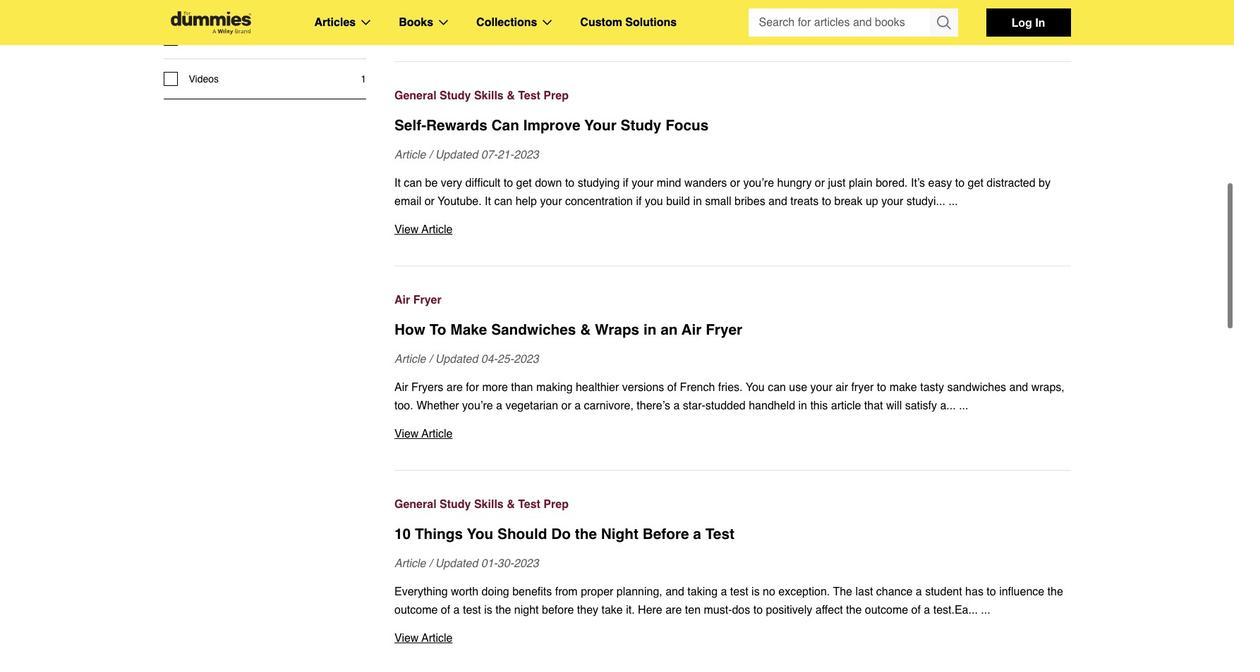 Task type: locate. For each thing, give the bounding box(es) containing it.
2 general study skills & test prep from the top
[[394, 499, 569, 512]]

2 horizontal spatial can
[[768, 382, 786, 394]]

dos
[[732, 605, 750, 617]]

test.ea...
[[933, 605, 978, 617]]

collections
[[476, 16, 537, 29]]

0 vertical spatial fryer
[[413, 294, 441, 307]]

help
[[516, 195, 537, 208]]

your
[[632, 177, 654, 190], [540, 195, 562, 208], [881, 195, 903, 208], [810, 382, 832, 394]]

it down the difficult
[[485, 195, 491, 208]]

to right dos
[[753, 605, 763, 617]]

2023 for improve
[[514, 149, 539, 162]]

up
[[866, 195, 878, 208]]

in left this
[[798, 400, 807, 413]]

2023
[[514, 149, 539, 162], [514, 354, 539, 366], [514, 558, 539, 571]]

0 vertical spatial you're
[[743, 177, 774, 190]]

0 horizontal spatial can
[[404, 177, 422, 190]]

1 vertical spatial fryer
[[706, 322, 742, 339]]

plain
[[849, 177, 873, 190]]

skills for you
[[474, 499, 504, 512]]

log
[[1012, 16, 1032, 29]]

prep up do
[[544, 499, 569, 512]]

view article link for how to make sandwiches & wraps in an air fryer
[[394, 425, 1071, 444]]

0 horizontal spatial is
[[484, 605, 492, 617]]

is left no
[[752, 586, 760, 599]]

how to make sandwiches & wraps in an air fryer link
[[394, 320, 1071, 341]]

0 vertical spatial you
[[746, 382, 765, 394]]

study right your
[[621, 117, 661, 134]]

fryer up to at the left of the page
[[413, 294, 441, 307]]

healthier
[[576, 382, 619, 394]]

07-
[[481, 149, 497, 162]]

2 general study skills & test prep link from the top
[[394, 496, 1071, 514]]

2 vertical spatial can
[[768, 382, 786, 394]]

1 vertical spatial test
[[518, 499, 540, 512]]

2 vertical spatial test
[[705, 526, 734, 543]]

solutions
[[625, 16, 677, 29]]

1 updated from the top
[[435, 149, 478, 162]]

1 horizontal spatial test
[[730, 586, 748, 599]]

0 vertical spatial 1
[[361, 33, 366, 44]]

1 for videos
[[361, 73, 366, 85]]

open book categories image
[[439, 20, 448, 25]]

0 vertical spatial and
[[768, 195, 787, 208]]

2 skills from the top
[[474, 499, 504, 512]]

can up handheld
[[768, 382, 786, 394]]

the inside "link"
[[575, 526, 597, 543]]

view for 10
[[394, 633, 419, 646]]

1 vertical spatial general study skills & test prep
[[394, 499, 569, 512]]

3 / from the top
[[429, 558, 432, 571]]

1 1 from the top
[[361, 33, 366, 44]]

0 horizontal spatial fryer
[[413, 294, 441, 307]]

satisfy
[[905, 400, 937, 413]]

/ for things
[[429, 558, 432, 571]]

2023 up down
[[514, 149, 539, 162]]

1 vertical spatial skills
[[474, 499, 504, 512]]

view down too.
[[394, 428, 419, 441]]

air up how
[[394, 294, 410, 307]]

1 horizontal spatial in
[[693, 195, 702, 208]]

0 horizontal spatial get
[[516, 177, 532, 190]]

2 / from the top
[[429, 354, 432, 366]]

1 vertical spatial and
[[1009, 382, 1028, 394]]

distracted
[[987, 177, 1036, 190]]

1 horizontal spatial fryer
[[706, 322, 742, 339]]

it up the email
[[394, 177, 401, 190]]

study up things
[[440, 499, 471, 512]]

updated for things
[[435, 558, 478, 571]]

view article down everything
[[394, 633, 453, 646]]

updated for to
[[435, 354, 478, 366]]

make
[[890, 382, 917, 394]]

and inside it can be very difficult to get down to studying if your mind wanders or you're hungry or just plain bored. it's easy to get distracted by email or youtube. it can help your concentration if you build in small bribes and treats to break up your studyi...
[[768, 195, 787, 208]]

1 horizontal spatial can
[[494, 195, 512, 208]]

0 vertical spatial 2023
[[514, 149, 539, 162]]

of down chance
[[911, 605, 921, 617]]

updated down make
[[435, 354, 478, 366]]

0 vertical spatial are
[[446, 382, 463, 394]]

view for self-
[[394, 224, 419, 236]]

article up everything
[[394, 558, 426, 571]]

updated up very
[[435, 149, 478, 162]]

bribes
[[735, 195, 765, 208]]

general study skills & test prep link up 10 things you should do the night before a test "link"
[[394, 496, 1071, 514]]

article down the self-
[[394, 149, 426, 162]]

study for self-rewards can improve your study focus
[[440, 90, 471, 102]]

1 vertical spatial /
[[429, 354, 432, 366]]

here
[[638, 605, 662, 617]]

2 view article from the top
[[394, 224, 453, 236]]

2 view from the top
[[394, 224, 419, 236]]

0 horizontal spatial in
[[643, 322, 657, 339]]

1 / from the top
[[429, 149, 432, 162]]

2 1 from the top
[[361, 73, 366, 85]]

0 vertical spatial general
[[394, 90, 436, 102]]

& left wraps
[[580, 322, 591, 339]]

article down how
[[394, 354, 426, 366]]

0 vertical spatial skills
[[474, 90, 504, 102]]

can left help
[[494, 195, 512, 208]]

mind
[[657, 177, 681, 190]]

the
[[575, 526, 597, 543], [1048, 586, 1063, 599], [495, 605, 511, 617], [846, 605, 862, 617]]

0 horizontal spatial test
[[463, 605, 481, 617]]

view article right open article categories "image" on the top of the page
[[394, 19, 453, 32]]

0 vertical spatial general study skills & test prep link
[[394, 87, 1071, 105]]

view article link for 10 things you should do the night before a test
[[394, 630, 1071, 648]]

0 horizontal spatial if
[[623, 177, 628, 190]]

0 vertical spatial prep
[[544, 90, 569, 102]]

0 vertical spatial /
[[429, 149, 432, 162]]

1 general study skills & test prep link from the top
[[394, 87, 1071, 105]]

a up must-
[[721, 586, 727, 599]]

a left star-
[[673, 400, 680, 413]]

air fryers are for more than making healthier versions of french fries. you can use your air fryer to make tasty sandwiches and wraps, too. whether you're a vegetarian or a carnivore, there's a star-studded handheld in this article that will satisfy a...
[[394, 382, 1065, 413]]

view article down whether
[[394, 428, 453, 441]]

4 view from the top
[[394, 633, 419, 646]]

articles
[[314, 16, 356, 29]]

prep for improve
[[544, 90, 569, 102]]

in inside how to make sandwiches & wraps in an air fryer link
[[643, 322, 657, 339]]

1 vertical spatial general study skills & test prep link
[[394, 496, 1071, 514]]

is down doing
[[484, 605, 492, 617]]

article left collections
[[422, 19, 453, 32]]

1 horizontal spatial are
[[666, 605, 682, 617]]

versions
[[622, 382, 664, 394]]

2023 up benefits
[[514, 558, 539, 571]]

of down everything
[[441, 605, 450, 617]]

everything worth doing benefits from proper planning, and taking a test is no exception. the last chance a student has to influence the outcome of a test is the night before they take it. here are ten must-dos to positively affect the outcome of a test.ea...
[[394, 586, 1063, 617]]

view article link for self-rewards can improve your study focus
[[394, 221, 1071, 239]]

self-rewards can improve your study focus link
[[394, 115, 1071, 136]]

1 horizontal spatial you're
[[743, 177, 774, 190]]

outcome down everything
[[394, 605, 438, 617]]

your up this
[[810, 382, 832, 394]]

1 vertical spatial you
[[467, 526, 493, 543]]

/ up be
[[429, 149, 432, 162]]

3 updated from the top
[[435, 558, 478, 571]]

to inside air fryers are for more than making healthier versions of french fries. you can use your air fryer to make tasty sandwiches and wraps, too. whether you're a vegetarian or a carnivore, there's a star-studded handheld in this article that will satisfy a...
[[877, 382, 886, 394]]

skills up can
[[474, 90, 504, 102]]

1 vertical spatial general
[[394, 499, 436, 512]]

1 vertical spatial prep
[[544, 499, 569, 512]]

air up too.
[[394, 382, 408, 394]]

2 horizontal spatial and
[[1009, 382, 1028, 394]]

air fryer link
[[394, 291, 1071, 310]]

view article for to
[[394, 428, 453, 441]]

view left open book categories icon
[[394, 19, 419, 32]]

air inside air fryers are for more than making healthier versions of french fries. you can use your air fryer to make tasty sandwiches and wraps, too. whether you're a vegetarian or a carnivore, there's a star-studded handheld in this article that will satisfy a...
[[394, 382, 408, 394]]

2 vertical spatial and
[[666, 586, 684, 599]]

fryer down air fryer link
[[706, 322, 742, 339]]

1 vertical spatial updated
[[435, 354, 478, 366]]

view down everything
[[394, 633, 419, 646]]

test up self-rewards can improve your study focus
[[518, 90, 540, 102]]

3 2023 from the top
[[514, 558, 539, 571]]

2 view article link from the top
[[394, 221, 1071, 239]]

get
[[516, 177, 532, 190], [968, 177, 983, 190]]

you're up bribes on the top right
[[743, 177, 774, 190]]

group
[[748, 8, 958, 37]]

improve
[[523, 117, 580, 134]]

a
[[496, 400, 502, 413], [575, 400, 581, 413], [673, 400, 680, 413], [693, 526, 701, 543], [721, 586, 727, 599], [916, 586, 922, 599], [453, 605, 460, 617], [924, 605, 930, 617]]

and down the hungry
[[768, 195, 787, 208]]

2023 for should
[[514, 558, 539, 571]]

if
[[623, 177, 628, 190], [636, 195, 642, 208]]

4 view article from the top
[[394, 633, 453, 646]]

1 general from the top
[[394, 90, 436, 102]]

1 horizontal spatial get
[[968, 177, 983, 190]]

a down more
[[496, 400, 502, 413]]

Search for articles and books text field
[[748, 8, 931, 37]]

view article down the email
[[394, 224, 453, 236]]

general up 10
[[394, 499, 436, 512]]

just
[[828, 177, 846, 190]]

1 horizontal spatial outcome
[[865, 605, 908, 617]]

get up help
[[516, 177, 532, 190]]

test down the worth
[[463, 605, 481, 617]]

1 2023 from the top
[[514, 149, 539, 162]]

you're inside it can be very difficult to get down to studying if your mind wanders or you're hungry or just plain bored. it's easy to get distracted by email or youtube. it can help your concentration if you build in small bribes and treats to break up your studyi...
[[743, 177, 774, 190]]

4 view article link from the top
[[394, 630, 1071, 648]]

general study skills & test prep link up self-rewards can improve your study focus link
[[394, 87, 1071, 105]]

and left taking
[[666, 586, 684, 599]]

things
[[415, 526, 463, 543]]

1 vertical spatial it
[[485, 195, 491, 208]]

& up the should
[[507, 499, 515, 512]]

view article for things
[[394, 633, 453, 646]]

2 prep from the top
[[544, 499, 569, 512]]

& up can
[[507, 90, 515, 102]]

to down just
[[822, 195, 831, 208]]

3 view article from the top
[[394, 428, 453, 441]]

for
[[466, 382, 479, 394]]

to right fryer on the bottom
[[877, 382, 886, 394]]

general for rewards
[[394, 90, 436, 102]]

0 vertical spatial general study skills & test prep
[[394, 90, 569, 102]]

proper
[[581, 586, 613, 599]]

books
[[399, 16, 433, 29]]

a down the worth
[[453, 605, 460, 617]]

skills
[[474, 90, 504, 102], [474, 499, 504, 512]]

it's
[[911, 177, 925, 190]]

2 vertical spatial /
[[429, 558, 432, 571]]

article down whether
[[422, 428, 453, 441]]

2 vertical spatial 2023
[[514, 558, 539, 571]]

are
[[446, 382, 463, 394], [666, 605, 682, 617]]

0 vertical spatial it
[[394, 177, 401, 190]]

or down making
[[561, 400, 571, 413]]

of left french at the bottom right
[[667, 382, 677, 394]]

the right do
[[575, 526, 597, 543]]

article / updated 07-21-2023
[[394, 149, 539, 162]]

outcome down chance
[[865, 605, 908, 617]]

more
[[482, 382, 508, 394]]

2 vertical spatial updated
[[435, 558, 478, 571]]

1 horizontal spatial is
[[752, 586, 760, 599]]

1 skills from the top
[[474, 90, 504, 102]]

2 vertical spatial &
[[507, 499, 515, 512]]

skills for can
[[474, 90, 504, 102]]

1 vertical spatial 1
[[361, 73, 366, 85]]

2 general from the top
[[394, 499, 436, 512]]

1 vertical spatial you're
[[462, 400, 493, 413]]

email
[[394, 195, 421, 208]]

2 vertical spatial air
[[394, 382, 408, 394]]

0 vertical spatial air
[[394, 294, 410, 307]]

1 vertical spatial 2023
[[514, 354, 539, 366]]

benefits
[[512, 586, 552, 599]]

1 horizontal spatial if
[[636, 195, 642, 208]]

fryer inside air fryer link
[[413, 294, 441, 307]]

0 vertical spatial in
[[693, 195, 702, 208]]

2023 for sandwiches
[[514, 354, 539, 366]]

article
[[422, 19, 453, 32], [394, 149, 426, 162], [422, 224, 453, 236], [394, 354, 426, 366], [422, 428, 453, 441], [394, 558, 426, 571], [422, 633, 453, 646]]

2 2023 from the top
[[514, 354, 539, 366]]

in left an
[[643, 322, 657, 339]]

prep for should
[[544, 499, 569, 512]]

test right before
[[705, 526, 734, 543]]

updated
[[435, 149, 478, 162], [435, 354, 478, 366], [435, 558, 478, 571]]

prep up improve at the top left
[[544, 90, 569, 102]]

you inside air fryers are for more than making healthier versions of french fries. you can use your air fryer to make tasty sandwiches and wraps, too. whether you're a vegetarian or a carnivore, there's a star-studded handheld in this article that will satisfy a...
[[746, 382, 765, 394]]

0 vertical spatial study
[[440, 90, 471, 102]]

2 horizontal spatial in
[[798, 400, 807, 413]]

2 vertical spatial study
[[440, 499, 471, 512]]

general study skills & test prep
[[394, 90, 569, 102], [394, 499, 569, 512]]

are left for
[[446, 382, 463, 394]]

test
[[730, 586, 748, 599], [463, 605, 481, 617]]

you right fries. on the bottom of page
[[746, 382, 765, 394]]

custom solutions link
[[580, 13, 677, 32]]

positively
[[766, 605, 812, 617]]

wraps,
[[1031, 382, 1065, 394]]

that
[[864, 400, 883, 413]]

air right an
[[682, 322, 702, 339]]

0 vertical spatial test
[[730, 586, 748, 599]]

0 vertical spatial &
[[507, 90, 515, 102]]

you
[[746, 382, 765, 394], [467, 526, 493, 543]]

0 horizontal spatial outcome
[[394, 605, 438, 617]]

prep
[[544, 90, 569, 102], [544, 499, 569, 512]]

1 general study skills & test prep from the top
[[394, 90, 569, 102]]

1 prep from the top
[[544, 90, 569, 102]]

1 vertical spatial in
[[643, 322, 657, 339]]

exception.
[[778, 586, 830, 599]]

0 horizontal spatial you
[[467, 526, 493, 543]]

fryer inside how to make sandwiches & wraps in an air fryer link
[[706, 322, 742, 339]]

1 vertical spatial is
[[484, 605, 492, 617]]

small
[[705, 195, 731, 208]]

you up 01-
[[467, 526, 493, 543]]

skills up the should
[[474, 499, 504, 512]]

easy
[[928, 177, 952, 190]]

& for improve
[[507, 90, 515, 102]]

get left distracted
[[968, 177, 983, 190]]

and
[[768, 195, 787, 208], [1009, 382, 1028, 394], [666, 586, 684, 599]]

1 horizontal spatial you
[[746, 382, 765, 394]]

0 horizontal spatial are
[[446, 382, 463, 394]]

wanders
[[684, 177, 727, 190]]

3 view article link from the top
[[394, 425, 1071, 444]]

rewards
[[426, 117, 487, 134]]

you're down for
[[462, 400, 493, 413]]

view article link
[[394, 16, 1071, 35], [394, 221, 1071, 239], [394, 425, 1071, 444], [394, 630, 1071, 648]]

the right 'influence' at the right bottom of page
[[1048, 586, 1063, 599]]

has
[[965, 586, 984, 599]]

how
[[394, 322, 425, 339]]

view down the email
[[394, 224, 419, 236]]

0 horizontal spatial and
[[666, 586, 684, 599]]

2 updated from the top
[[435, 354, 478, 366]]

article down youtube.
[[422, 224, 453, 236]]

and inside everything worth doing benefits from proper planning, and taking a test is no exception. the last chance a student has to influence the outcome of a test is the night before they take it. here are ten must-dos to positively affect the outcome of a test.ea...
[[666, 586, 684, 599]]

0 vertical spatial can
[[404, 177, 422, 190]]

updated up the worth
[[435, 558, 478, 571]]

too.
[[394, 400, 413, 413]]

/ up fryers
[[429, 354, 432, 366]]

1 horizontal spatial it
[[485, 195, 491, 208]]

1 vertical spatial can
[[494, 195, 512, 208]]

a right before
[[693, 526, 701, 543]]

2 vertical spatial in
[[798, 400, 807, 413]]

0 horizontal spatial you're
[[462, 400, 493, 413]]

0 vertical spatial test
[[518, 90, 540, 102]]

can left be
[[404, 177, 422, 190]]

1 horizontal spatial and
[[768, 195, 787, 208]]

study up 'rewards'
[[440, 90, 471, 102]]

break
[[834, 195, 863, 208]]

/ up everything
[[429, 558, 432, 571]]

studying
[[578, 177, 620, 190]]

0 horizontal spatial it
[[394, 177, 401, 190]]

general up the self-
[[394, 90, 436, 102]]

and left wraps,
[[1009, 382, 1028, 394]]

2023 up than
[[514, 354, 539, 366]]

to
[[504, 177, 513, 190], [565, 177, 575, 190], [955, 177, 965, 190], [822, 195, 831, 208], [877, 382, 886, 394], [987, 586, 996, 599], [753, 605, 763, 617]]

if left you in the top of the page
[[636, 195, 642, 208]]

0 vertical spatial updated
[[435, 149, 478, 162]]

are left ten
[[666, 605, 682, 617]]

1 horizontal spatial of
[[667, 382, 677, 394]]

test for should
[[518, 499, 540, 512]]

affect
[[815, 605, 843, 617]]

air for fryers
[[394, 382, 408, 394]]

if right studying
[[623, 177, 628, 190]]

3 view from the top
[[394, 428, 419, 441]]

are inside air fryers are for more than making healthier versions of french fries. you can use your air fryer to make tasty sandwiches and wraps, too. whether you're a vegetarian or a carnivore, there's a star-studded handheld in this article that will satisfy a...
[[446, 382, 463, 394]]

test
[[518, 90, 540, 102], [518, 499, 540, 512], [705, 526, 734, 543]]

in right build
[[693, 195, 702, 208]]

study for 10 things you should do the night before a test
[[440, 499, 471, 512]]

1 vertical spatial are
[[666, 605, 682, 617]]



Task type: vqa. For each thing, say whether or not it's contained in the screenshot.


Task type: describe. For each thing, give the bounding box(es) containing it.
general study skills & test prep link for 10 things you should do the night before a test
[[394, 496, 1071, 514]]

of inside air fryers are for more than making healthier versions of french fries. you can use your air fryer to make tasty sandwiches and wraps, too. whether you're a vegetarian or a carnivore, there's a star-studded handheld in this article that will satisfy a...
[[667, 382, 677, 394]]

concentration
[[565, 195, 633, 208]]

you're inside air fryers are for more than making healthier versions of french fries. you can use your air fryer to make tasty sandwiches and wraps, too. whether you're a vegetarian or a carnivore, there's a star-studded handheld in this article that will satisfy a...
[[462, 400, 493, 413]]

air
[[836, 382, 848, 394]]

night
[[514, 605, 539, 617]]

sandwiches
[[947, 382, 1006, 394]]

10 things you should do the night before a test link
[[394, 524, 1071, 545]]

log in link
[[986, 8, 1071, 37]]

star-
[[683, 400, 705, 413]]

you
[[645, 195, 663, 208]]

night
[[601, 526, 638, 543]]

chance
[[876, 586, 913, 599]]

sheet
[[218, 33, 244, 44]]

a right chance
[[916, 586, 922, 599]]

fryers
[[411, 382, 443, 394]]

they
[[577, 605, 598, 617]]

worth
[[451, 586, 479, 599]]

1 vertical spatial if
[[636, 195, 642, 208]]

in inside air fryers are for more than making healthier versions of french fries. you can use your air fryer to make tasty sandwiches and wraps, too. whether you're a vegetarian or a carnivore, there's a star-studded handheld in this article that will satisfy a...
[[798, 400, 807, 413]]

fryer
[[851, 382, 874, 394]]

1 vertical spatial test
[[463, 605, 481, 617]]

down
[[535, 177, 562, 190]]

/ for to
[[429, 354, 432, 366]]

will
[[886, 400, 902, 413]]

ten
[[685, 605, 701, 617]]

making
[[536, 382, 573, 394]]

air for fryer
[[394, 294, 410, 307]]

or down be
[[425, 195, 435, 208]]

custom solutions
[[580, 16, 677, 29]]

taking
[[688, 586, 718, 599]]

general study skills & test prep link for self-rewards can improve your study focus
[[394, 87, 1071, 105]]

or inside air fryers are for more than making healthier versions of french fries. you can use your air fryer to make tasty sandwiches and wraps, too. whether you're a vegetarian or a carnivore, there's a star-studded handheld in this article that will satisfy a...
[[561, 400, 571, 413]]

21-
[[497, 149, 514, 162]]

your
[[584, 117, 617, 134]]

you inside "link"
[[467, 526, 493, 543]]

04-
[[481, 354, 497, 366]]

cookie consent banner dialog
[[0, 613, 1234, 664]]

can inside air fryers are for more than making healthier versions of french fries. you can use your air fryer to make tasty sandwiches and wraps, too. whether you're a vegetarian or a carnivore, there's a star-studded handheld in this article that will satisfy a...
[[768, 382, 786, 394]]

open collections list image
[[543, 20, 552, 25]]

everything
[[394, 586, 448, 599]]

or left just
[[815, 177, 825, 190]]

no
[[763, 586, 775, 599]]

logo image
[[163, 11, 258, 34]]

updated for rewards
[[435, 149, 478, 162]]

25-
[[497, 354, 514, 366]]

there's
[[637, 400, 670, 413]]

than
[[511, 382, 533, 394]]

hungry
[[777, 177, 812, 190]]

to right down
[[565, 177, 575, 190]]

whether
[[416, 400, 459, 413]]

1 for cheat sheet
[[361, 33, 366, 44]]

1 vertical spatial air
[[682, 322, 702, 339]]

article
[[831, 400, 861, 413]]

a down student
[[924, 605, 930, 617]]

cheat sheet
[[189, 33, 244, 44]]

can
[[491, 117, 519, 134]]

student
[[925, 586, 962, 599]]

focus
[[665, 117, 709, 134]]

2 get from the left
[[968, 177, 983, 190]]

air fryer
[[394, 294, 441, 307]]

log in
[[1012, 16, 1045, 29]]

from
[[555, 586, 578, 599]]

in inside it can be very difficult to get down to studying if your mind wanders or you're hungry or just plain bored. it's easy to get distracted by email or youtube. it can help your concentration if you build in small bribes and treats to break up your studyi...
[[693, 195, 702, 208]]

test for improve
[[518, 90, 540, 102]]

it.
[[626, 605, 635, 617]]

to
[[429, 322, 446, 339]]

article down everything
[[422, 633, 453, 646]]

1 view from the top
[[394, 19, 419, 32]]

your down down
[[540, 195, 562, 208]]

sandwiches
[[491, 322, 576, 339]]

vegetarian
[[505, 400, 558, 413]]

an
[[661, 322, 678, 339]]

your up you in the top of the page
[[632, 177, 654, 190]]

your down bored.
[[881, 195, 903, 208]]

this
[[810, 400, 828, 413]]

general for things
[[394, 499, 436, 512]]

the down doing
[[495, 605, 511, 617]]

a down healthier at the bottom of the page
[[575, 400, 581, 413]]

treats
[[790, 195, 819, 208]]

1 view article from the top
[[394, 19, 453, 32]]

1 get from the left
[[516, 177, 532, 190]]

self-rewards can improve your study focus
[[394, 117, 709, 134]]

1 view article link from the top
[[394, 16, 1071, 35]]

self-
[[394, 117, 426, 134]]

must-
[[704, 605, 732, 617]]

cheat
[[189, 33, 215, 44]]

0 vertical spatial is
[[752, 586, 760, 599]]

to right the difficult
[[504, 177, 513, 190]]

view article for rewards
[[394, 224, 453, 236]]

last
[[855, 586, 873, 599]]

carnivore,
[[584, 400, 634, 413]]

open article categories image
[[361, 20, 371, 25]]

tasty
[[920, 382, 944, 394]]

& for should
[[507, 499, 515, 512]]

article / updated 01-30-2023
[[394, 558, 539, 571]]

before
[[643, 526, 689, 543]]

it can be very difficult to get down to studying if your mind wanders or you're hungry or just plain bored. it's easy to get distracted by email or youtube. it can help your concentration if you build in small bribes and treats to break up your studyi...
[[394, 177, 1051, 208]]

the down last
[[846, 605, 862, 617]]

and inside air fryers are for more than making healthier versions of french fries. you can use your air fryer to make tasty sandwiches and wraps, too. whether you're a vegetarian or a carnivore, there's a star-studded handheld in this article that will satisfy a...
[[1009, 382, 1028, 394]]

1 outcome from the left
[[394, 605, 438, 617]]

custom
[[580, 16, 622, 29]]

make
[[450, 322, 487, 339]]

10
[[394, 526, 411, 543]]

1 vertical spatial study
[[621, 117, 661, 134]]

youtube.
[[438, 195, 482, 208]]

wraps
[[595, 322, 639, 339]]

view for how
[[394, 428, 419, 441]]

/ for rewards
[[429, 149, 432, 162]]

or up bribes on the top right
[[730, 177, 740, 190]]

videos
[[189, 73, 219, 85]]

general study skills & test prep for you
[[394, 499, 569, 512]]

article / updated 04-25-2023
[[394, 354, 539, 366]]

general study skills & test prep for can
[[394, 90, 569, 102]]

to right has
[[987, 586, 996, 599]]

your inside air fryers are for more than making healthier versions of french fries. you can use your air fryer to make tasty sandwiches and wraps, too. whether you're a vegetarian or a carnivore, there's a star-studded handheld in this article that will satisfy a...
[[810, 382, 832, 394]]

to right easy
[[955, 177, 965, 190]]

0 vertical spatial if
[[623, 177, 628, 190]]

0 horizontal spatial of
[[441, 605, 450, 617]]

are inside everything worth doing benefits from proper planning, and taking a test is no exception. the last chance a student has to influence the outcome of a test is the night before they take it. here are ten must-dos to positively affect the outcome of a test.ea...
[[666, 605, 682, 617]]

french
[[680, 382, 715, 394]]

test inside "link"
[[705, 526, 734, 543]]

before
[[542, 605, 574, 617]]

10 things you should do the night before a test
[[394, 526, 734, 543]]

very
[[441, 177, 462, 190]]

a inside "link"
[[693, 526, 701, 543]]

2 horizontal spatial of
[[911, 605, 921, 617]]

take
[[602, 605, 623, 617]]

difficult
[[465, 177, 500, 190]]

1 vertical spatial &
[[580, 322, 591, 339]]

2 outcome from the left
[[865, 605, 908, 617]]

in
[[1035, 16, 1045, 29]]

planning,
[[617, 586, 662, 599]]



